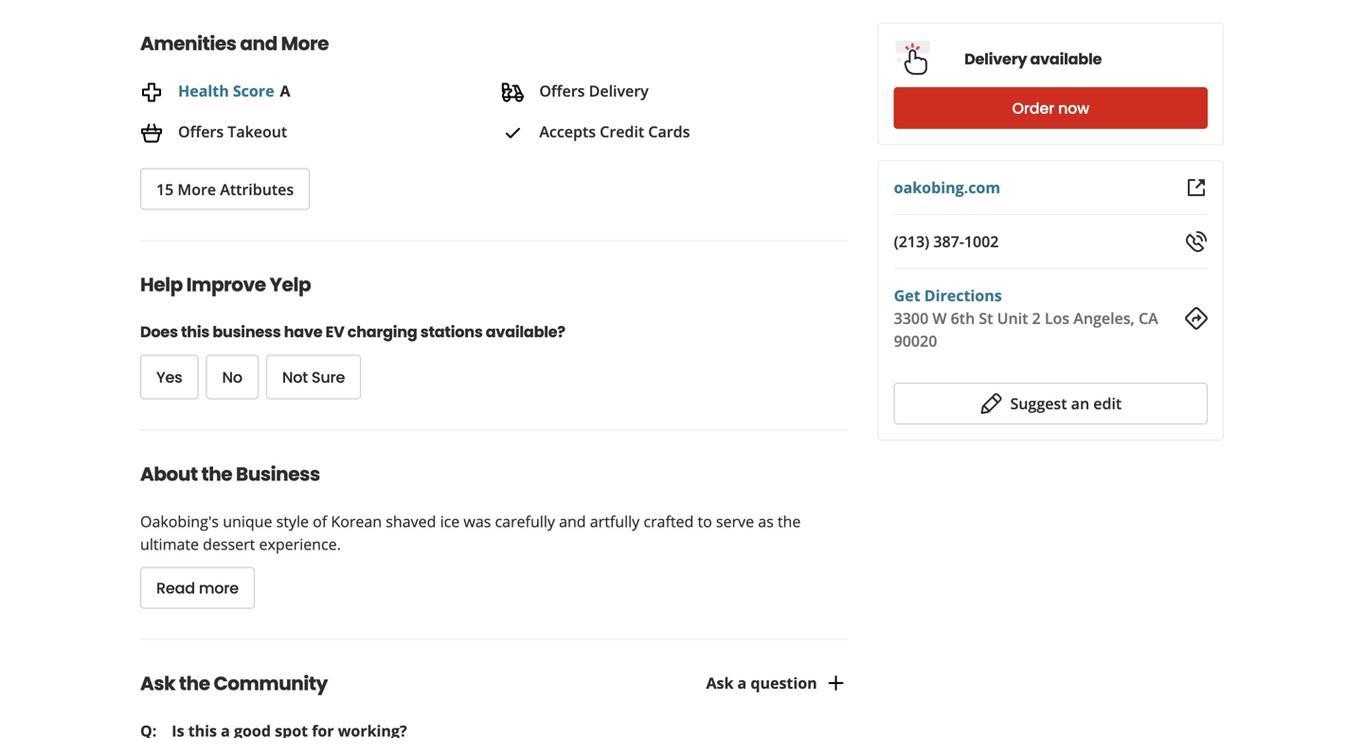 Task type: locate. For each thing, give the bounding box(es) containing it.
offers down health
[[178, 121, 224, 142]]

1 vertical spatial and
[[559, 512, 586, 532]]

carefully
[[495, 512, 555, 532]]

ultimate
[[140, 534, 199, 555]]

more up a
[[281, 30, 329, 57]]

(213) 387-1002
[[894, 231, 999, 252]]

the inside oakobing's unique style of korean shaved ice was carefully and artfully crafted to serve as the ultimate dessert experience.
[[778, 512, 801, 532]]

stations
[[421, 321, 483, 343]]

oakobing's
[[140, 512, 219, 532]]

24 pencil v2 image
[[980, 392, 1003, 415]]

does this business have ev charging stations available?
[[140, 321, 566, 343]]

was
[[464, 512, 491, 532]]

score
[[233, 81, 274, 101]]

1 horizontal spatial and
[[559, 512, 586, 532]]

the
[[201, 461, 232, 488], [778, 512, 801, 532], [179, 671, 210, 697]]

the right about
[[201, 461, 232, 488]]

24 directions v2 image
[[1186, 307, 1208, 330]]

ask the community element
[[110, 639, 878, 738]]

group containing yes
[[140, 355, 714, 400]]

1 vertical spatial offers
[[178, 121, 224, 142]]

oakobing's unique style of korean shaved ice was carefully and artfully crafted to serve as the ultimate dessert experience.
[[140, 512, 801, 555]]

0 horizontal spatial offers
[[178, 121, 224, 142]]

read more button
[[140, 567, 255, 609]]

los
[[1045, 308, 1070, 328]]

24 order v2 image
[[502, 81, 524, 104]]

and
[[240, 30, 277, 57], [559, 512, 586, 532]]

more
[[199, 578, 239, 599]]

directions
[[925, 285, 1002, 306]]

2
[[1033, 308, 1041, 328]]

not sure button
[[266, 355, 361, 400]]

24 add v2 image
[[825, 672, 848, 695]]

1 horizontal spatial offers
[[540, 81, 585, 101]]

as
[[758, 512, 774, 532]]

24 medical v2 image
[[140, 81, 163, 104]]

accepts
[[540, 121, 596, 142]]

artfully
[[590, 512, 640, 532]]

2 vertical spatial the
[[179, 671, 210, 697]]

0 vertical spatial offers
[[540, 81, 585, 101]]

shaved
[[386, 512, 436, 532]]

suggest an edit button
[[894, 383, 1208, 425]]

24 shopping v2 image
[[140, 122, 163, 144]]

the right the as
[[778, 512, 801, 532]]

the for community
[[179, 671, 210, 697]]

0 horizontal spatial more
[[178, 179, 216, 200]]

this
[[181, 321, 210, 343]]

offers
[[540, 81, 585, 101], [178, 121, 224, 142]]

24 phone v2 image
[[1186, 230, 1208, 253]]

group
[[140, 355, 714, 400]]

1 vertical spatial the
[[778, 512, 801, 532]]

0 horizontal spatial ask
[[140, 671, 175, 697]]

24 checkmark v2 image
[[502, 122, 524, 144]]

24 external link v2 image
[[1186, 176, 1208, 199]]

1 vertical spatial delivery
[[589, 81, 649, 101]]

of
[[313, 512, 327, 532]]

more right 15
[[178, 179, 216, 200]]

more inside dropdown button
[[178, 179, 216, 200]]

delivery up 'credit'
[[589, 81, 649, 101]]

yes button
[[140, 355, 199, 400]]

no
[[222, 367, 242, 388]]

and up score
[[240, 30, 277, 57]]

style
[[276, 512, 309, 532]]

1 horizontal spatial delivery
[[965, 48, 1028, 70]]

ev
[[326, 321, 345, 343]]

order now
[[1013, 98, 1090, 119]]

0 vertical spatial more
[[281, 30, 329, 57]]

order now link
[[894, 87, 1208, 129]]

yelp
[[270, 272, 311, 298]]

sure
[[312, 367, 345, 388]]

ask a question link
[[707, 672, 848, 695]]

get directions 3300 w 6th st unit 2 los angeles, ca 90020
[[894, 285, 1159, 351]]

get directions link
[[894, 285, 1002, 306]]

offers for offers delivery
[[540, 81, 585, 101]]

delivery
[[965, 48, 1028, 70], [589, 81, 649, 101]]

0 vertical spatial delivery
[[965, 48, 1028, 70]]

more
[[281, 30, 329, 57], [178, 179, 216, 200]]

serve
[[716, 512, 754, 532]]

the left community
[[179, 671, 210, 697]]

offers up accepts
[[540, 81, 585, 101]]

and left artfully
[[559, 512, 586, 532]]

ask for ask a question
[[707, 673, 734, 693]]

about the business
[[140, 461, 320, 488]]

question
[[751, 673, 818, 693]]

get
[[894, 285, 921, 306]]

0 horizontal spatial and
[[240, 30, 277, 57]]

ask
[[140, 671, 175, 697], [707, 673, 734, 693]]

delivery up the order
[[965, 48, 1028, 70]]

3300
[[894, 308, 929, 328]]

1 horizontal spatial ask
[[707, 673, 734, 693]]

takeout
[[228, 121, 287, 142]]

0 vertical spatial the
[[201, 461, 232, 488]]

1 horizontal spatial more
[[281, 30, 329, 57]]

read
[[156, 578, 195, 599]]

1 vertical spatial more
[[178, 179, 216, 200]]

business
[[213, 321, 281, 343]]

health score a
[[178, 81, 291, 101]]

0 horizontal spatial delivery
[[589, 81, 649, 101]]

unique
[[223, 512, 272, 532]]



Task type: describe. For each thing, give the bounding box(es) containing it.
a
[[280, 81, 291, 101]]

help improve yelp
[[140, 272, 311, 298]]

1002
[[965, 231, 999, 252]]

6th
[[951, 308, 975, 328]]

offers for offers takeout
[[178, 121, 224, 142]]

ask for ask the community
[[140, 671, 175, 697]]

amenities and more element
[[110, 0, 863, 210]]

about
[[140, 461, 198, 488]]

read more
[[156, 578, 239, 599]]

attributes
[[220, 179, 294, 200]]

help improve yelp element
[[110, 240, 848, 400]]

charging
[[348, 321, 418, 343]]

about the business element
[[110, 430, 848, 609]]

an
[[1072, 393, 1090, 414]]

387-
[[934, 231, 965, 252]]

health
[[178, 81, 229, 101]]

suggest
[[1011, 393, 1068, 414]]

amenities
[[140, 30, 236, 57]]

st
[[979, 308, 994, 328]]

accepts credit cards
[[540, 121, 690, 142]]

angeles,
[[1074, 308, 1135, 328]]

crafted
[[644, 512, 694, 532]]

90020
[[894, 331, 938, 351]]

health score link
[[178, 81, 274, 101]]

ca
[[1139, 308, 1159, 328]]

order
[[1013, 98, 1055, 119]]

ice
[[440, 512, 460, 532]]

the for business
[[201, 461, 232, 488]]

suggest an edit
[[1011, 393, 1122, 414]]

group inside help improve yelp element
[[140, 355, 714, 400]]

(213)
[[894, 231, 930, 252]]

now
[[1059, 98, 1090, 119]]

amenities and more
[[140, 30, 329, 57]]

ask a question
[[707, 673, 818, 693]]

available
[[1031, 48, 1102, 70]]

available?
[[486, 321, 566, 343]]

0 vertical spatial and
[[240, 30, 277, 57]]

cards
[[649, 121, 690, 142]]

not sure
[[282, 367, 345, 388]]

dessert
[[203, 534, 255, 555]]

yes
[[156, 367, 182, 388]]

edit
[[1094, 393, 1122, 414]]

oakobing.com link
[[894, 177, 1001, 198]]

help
[[140, 272, 183, 298]]

offers takeout
[[178, 121, 287, 142]]

a
[[738, 673, 747, 693]]

credit
[[600, 121, 645, 142]]

experience.
[[259, 534, 341, 555]]

ask the community
[[140, 671, 328, 697]]

and inside oakobing's unique style of korean shaved ice was carefully and artfully crafted to serve as the ultimate dessert experience.
[[559, 512, 586, 532]]

have
[[284, 321, 323, 343]]

community
[[214, 671, 328, 697]]

delivery available
[[965, 48, 1102, 70]]

not
[[282, 367, 308, 388]]

korean
[[331, 512, 382, 532]]

does
[[140, 321, 178, 343]]

15 more attributes
[[156, 179, 294, 200]]

offers delivery
[[540, 81, 649, 101]]

15 more attributes button
[[140, 168, 310, 210]]

no button
[[206, 355, 259, 400]]

unit
[[998, 308, 1029, 328]]

oakobing.com
[[894, 177, 1001, 198]]

to
[[698, 512, 712, 532]]

business
[[236, 461, 320, 488]]

15
[[156, 179, 174, 200]]

w
[[933, 308, 947, 328]]

delivery inside amenities and more element
[[589, 81, 649, 101]]

improve
[[186, 272, 266, 298]]



Task type: vqa. For each thing, say whether or not it's contained in the screenshot.
bottommost RECENTLY
no



